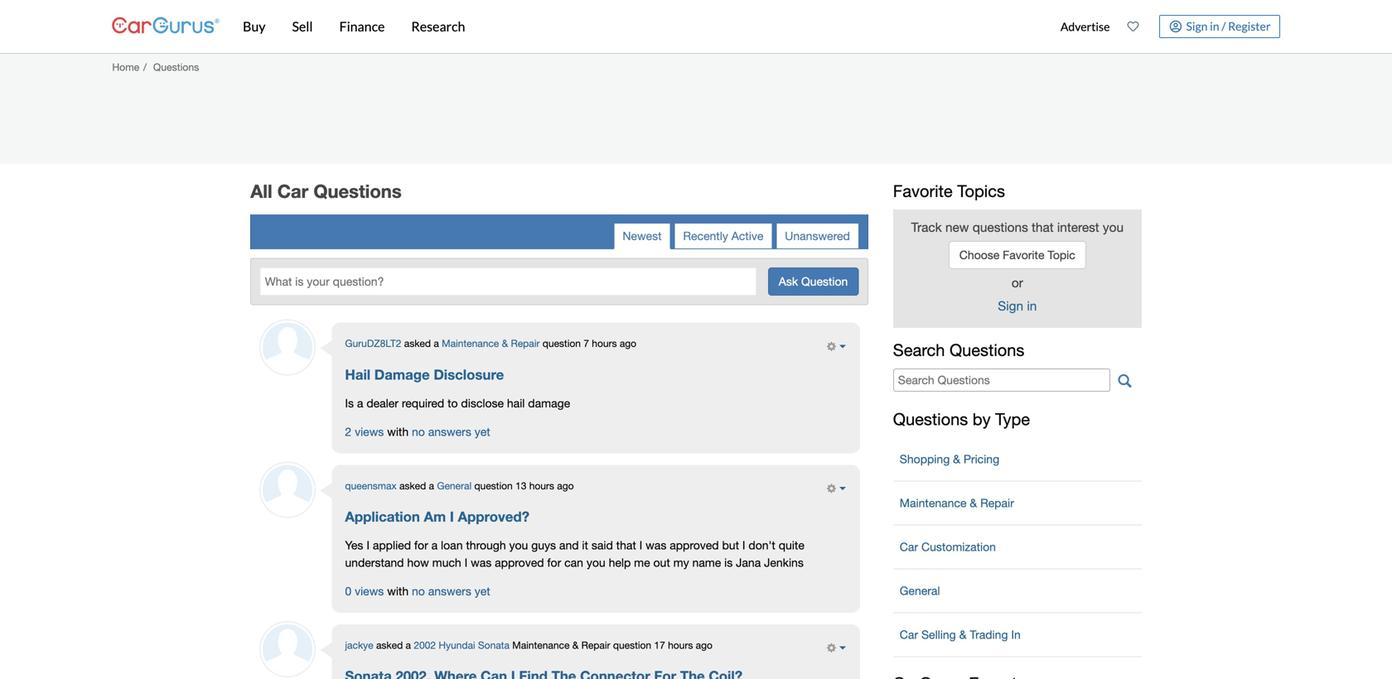 Task type: locate. For each thing, give the bounding box(es) containing it.
you left guys
[[509, 539, 528, 552]]

0 horizontal spatial general
[[437, 480, 472, 492]]

asked
[[404, 338, 431, 350], [400, 480, 426, 492], [376, 640, 403, 651]]

1 no from the top
[[412, 425, 425, 439]]

for
[[414, 539, 428, 552], [548, 556, 561, 570]]

maintenance
[[442, 338, 499, 350], [900, 497, 967, 510], [513, 640, 570, 651]]

0 horizontal spatial was
[[471, 556, 492, 570]]

0 vertical spatial that
[[1032, 220, 1054, 235]]

general link up in
[[894, 577, 1142, 606]]

much
[[432, 556, 462, 570]]

recently
[[683, 229, 729, 243]]

0 vertical spatial sign
[[1187, 19, 1208, 33]]

2 horizontal spatial repair
[[981, 497, 1015, 510]]

questions
[[973, 220, 1029, 235]]

disclose
[[461, 396, 504, 410]]

1 horizontal spatial general
[[900, 584, 941, 598]]

favorite
[[894, 181, 953, 201], [1003, 248, 1045, 262]]

1 views from the top
[[355, 425, 384, 439]]

newest tab panel
[[259, 323, 861, 680]]

views for hail
[[355, 425, 384, 439]]

guys
[[532, 539, 556, 552]]

with
[[387, 425, 409, 439], [387, 585, 409, 598]]

& left pricing
[[953, 453, 961, 466]]

None submit
[[768, 268, 859, 296]]

cargurus logo homepage link link
[[112, 3, 220, 50]]

0 horizontal spatial that
[[617, 539, 637, 552]]

yet down disclose
[[475, 425, 491, 439]]

1 vertical spatial no
[[412, 585, 425, 598]]

0 vertical spatial maintenance & repair link
[[442, 338, 540, 350]]

hail
[[345, 367, 371, 383]]

favorite inside the choose favorite topic link
[[1003, 248, 1045, 262]]

no for am
[[412, 585, 425, 598]]

2 vertical spatial ago
[[696, 640, 713, 651]]

favorite down the track new questions that interest you
[[1003, 248, 1045, 262]]

1 vertical spatial favorite
[[1003, 248, 1045, 262]]

0 views with no answers yet
[[345, 585, 491, 598]]

views right 0
[[355, 585, 384, 598]]

1 horizontal spatial general link
[[894, 577, 1142, 606]]

queensmax
[[345, 480, 397, 492]]

car for car selling & trading in
[[900, 628, 919, 642]]

0 vertical spatial maintenance
[[442, 338, 499, 350]]

repair up hail
[[511, 338, 540, 350]]

a up hail damage disclosure
[[434, 338, 439, 350]]

no answers yet link
[[412, 425, 491, 439], [412, 585, 491, 598]]

1 horizontal spatial in
[[1211, 19, 1220, 33]]

applied
[[373, 539, 411, 552]]

general link up application  am i approved?
[[437, 480, 472, 492]]

1 horizontal spatial maintenance
[[513, 640, 570, 651]]

newest
[[623, 229, 662, 243]]

hours right 13
[[530, 480, 555, 492]]

trading
[[970, 628, 1009, 642]]

question left 17
[[613, 640, 652, 651]]

1 vertical spatial asked
[[400, 480, 426, 492]]

a left 2002
[[406, 640, 411, 651]]

yet down through
[[475, 585, 491, 598]]

0 vertical spatial repair
[[511, 338, 540, 350]]

yes
[[345, 539, 363, 552]]

1 horizontal spatial for
[[548, 556, 561, 570]]

car left selling
[[900, 628, 919, 642]]

that inside yes i applied for a loan through you guys and it  said that i was approved but i don't quite understand how much i was approved for can you  help me out my name is jana jenkins
[[617, 539, 637, 552]]

maintenance right sonata
[[513, 640, 570, 651]]

asked up hail damage disclosure
[[404, 338, 431, 350]]

sign right user icon
[[1187, 19, 1208, 33]]

research
[[412, 18, 465, 34]]

0 horizontal spatial you
[[509, 539, 528, 552]]

menu containing sign in / register
[[1052, 3, 1281, 50]]

answers
[[428, 425, 472, 439], [428, 585, 472, 598]]

question left 7
[[543, 338, 581, 350]]

17
[[654, 640, 666, 651]]

favorite up track
[[894, 181, 953, 201]]

choose favorite topic
[[960, 248, 1076, 262]]

i right the but
[[743, 539, 746, 552]]

0
[[345, 585, 352, 598]]

repair down pricing
[[981, 497, 1015, 510]]

no down required
[[412, 425, 425, 439]]

approved?
[[458, 509, 530, 525]]

1 vertical spatial was
[[471, 556, 492, 570]]

2 vertical spatial asked
[[376, 640, 403, 651]]

repair inside maintenance & repair link
[[981, 497, 1015, 510]]

2 yet from the top
[[475, 585, 491, 598]]

0 horizontal spatial repair
[[511, 338, 540, 350]]

a left loan
[[432, 539, 438, 552]]

1 vertical spatial approved
[[495, 556, 544, 570]]

no for damage
[[412, 425, 425, 439]]

new
[[946, 220, 970, 235]]

1 horizontal spatial that
[[1032, 220, 1054, 235]]

1 vertical spatial that
[[617, 539, 637, 552]]

asked right jackye link
[[376, 640, 403, 651]]

approved up the "name"
[[670, 539, 719, 552]]

topic
[[1048, 248, 1076, 262]]

track
[[912, 220, 942, 235]]

0 horizontal spatial maintenance
[[442, 338, 499, 350]]

with down dealer
[[387, 425, 409, 439]]

approved down guys
[[495, 556, 544, 570]]

1 vertical spatial yet
[[475, 585, 491, 598]]

home
[[112, 61, 139, 73]]

1 vertical spatial question
[[475, 480, 513, 492]]

2 answers from the top
[[428, 585, 472, 598]]

shopping & pricing
[[900, 453, 1000, 466]]

2 vertical spatial you
[[587, 556, 606, 570]]

saved cars image
[[1128, 21, 1139, 32]]

0 vertical spatial in
[[1211, 19, 1220, 33]]

answers for i
[[428, 585, 472, 598]]

ago right 17
[[696, 640, 713, 651]]

loan
[[441, 539, 463, 552]]

general inside newest 'tab panel'
[[437, 480, 472, 492]]

in
[[1211, 19, 1220, 33], [1027, 299, 1037, 314]]

1 vertical spatial with
[[387, 585, 409, 598]]

1 horizontal spatial sign
[[1187, 19, 1208, 33]]

ago
[[620, 338, 637, 350], [557, 480, 574, 492], [696, 640, 713, 651]]

required
[[402, 396, 445, 410]]

sign for sign in
[[998, 299, 1024, 314]]

you right interest
[[1103, 220, 1124, 235]]

damage
[[375, 367, 430, 383]]

in for sign in
[[1027, 299, 1037, 314]]

pricing
[[964, 453, 1000, 466]]

views right 2
[[355, 425, 384, 439]]

yet
[[475, 425, 491, 439], [475, 585, 491, 598]]

/
[[1222, 19, 1227, 33], [143, 61, 147, 73]]

car for car customization
[[900, 541, 919, 554]]

2 vertical spatial hours
[[668, 640, 693, 651]]

1 vertical spatial maintenance & repair link
[[894, 489, 1142, 519]]

home link
[[112, 61, 139, 73]]

0 vertical spatial no
[[412, 425, 425, 439]]

/ right home link
[[143, 61, 147, 73]]

0 horizontal spatial maintenance & repair link
[[442, 338, 540, 350]]

0 horizontal spatial for
[[414, 539, 428, 552]]

answers down the much
[[428, 585, 472, 598]]

approved
[[670, 539, 719, 552], [495, 556, 544, 570]]

hours
[[592, 338, 617, 350], [530, 480, 555, 492], [668, 640, 693, 651]]

questions by type
[[894, 410, 1031, 429]]

was up the out
[[646, 539, 667, 552]]

general up application  am i approved?
[[437, 480, 472, 492]]

disclosure
[[434, 367, 504, 383]]

maintenance & repair link up car customization link
[[894, 489, 1142, 519]]

1 horizontal spatial ago
[[620, 338, 637, 350]]

0 vertical spatial was
[[646, 539, 667, 552]]

menu
[[1052, 3, 1281, 50]]

answers down to
[[428, 425, 472, 439]]

1 vertical spatial general
[[900, 584, 941, 598]]

name
[[693, 556, 721, 570]]

2 vertical spatial question
[[613, 640, 652, 651]]

sign inside menu
[[1187, 19, 1208, 33]]

views
[[355, 425, 384, 439], [355, 585, 384, 598]]

ago right 13
[[557, 480, 574, 492]]

cargurus logo homepage link image
[[112, 3, 220, 50]]

a
[[434, 338, 439, 350], [357, 396, 363, 410], [429, 480, 434, 492], [432, 539, 438, 552], [406, 640, 411, 651]]

1 vertical spatial answers
[[428, 585, 472, 598]]

2 vertical spatial car
[[900, 628, 919, 642]]

1 horizontal spatial maintenance & repair link
[[894, 489, 1142, 519]]

no down how
[[412, 585, 425, 598]]

question
[[543, 338, 581, 350], [475, 480, 513, 492], [613, 640, 652, 651]]

questions
[[153, 61, 199, 73], [314, 180, 402, 202], [950, 341, 1025, 360], [894, 410, 968, 429]]

no answers yet link down the much
[[412, 585, 491, 598]]

that up help
[[617, 539, 637, 552]]

2 views from the top
[[355, 585, 384, 598]]

1 vertical spatial no answers yet link
[[412, 585, 491, 598]]

2 no from the top
[[412, 585, 425, 598]]

car left customization
[[900, 541, 919, 554]]

1 vertical spatial sign
[[998, 299, 1024, 314]]

that up topic
[[1032, 220, 1054, 235]]

1 horizontal spatial you
[[587, 556, 606, 570]]

maintenance & repair link
[[442, 338, 540, 350], [894, 489, 1142, 519]]

0 horizontal spatial /
[[143, 61, 147, 73]]

2 horizontal spatial maintenance
[[900, 497, 967, 510]]

in left register
[[1211, 19, 1220, 33]]

car
[[278, 180, 309, 202], [900, 541, 919, 554], [900, 628, 919, 642]]

was
[[646, 539, 667, 552], [471, 556, 492, 570]]

for up how
[[414, 539, 428, 552]]

0 horizontal spatial in
[[1027, 299, 1037, 314]]

asked for damage
[[404, 338, 431, 350]]

a up "am"
[[429, 480, 434, 492]]

hail
[[507, 396, 525, 410]]

1 vertical spatial views
[[355, 585, 384, 598]]

0 vertical spatial approved
[[670, 539, 719, 552]]

0 vertical spatial answers
[[428, 425, 472, 439]]

sign for sign in / register
[[1187, 19, 1208, 33]]

0 horizontal spatial ago
[[557, 480, 574, 492]]

don't
[[749, 539, 776, 552]]

in for sign in / register
[[1211, 19, 1220, 33]]

0 horizontal spatial approved
[[495, 556, 544, 570]]

sign in / register link
[[1160, 15, 1281, 38]]

2 horizontal spatial question
[[613, 640, 652, 651]]

1 vertical spatial ago
[[557, 480, 574, 492]]

2 with from the top
[[387, 585, 409, 598]]

choose favorite topic link
[[949, 241, 1087, 269]]

0 horizontal spatial question
[[475, 480, 513, 492]]

question left 13
[[475, 480, 513, 492]]

with right 0 views link
[[387, 585, 409, 598]]

no answers yet link down to
[[412, 425, 491, 439]]

shopping & pricing link
[[894, 445, 1142, 475]]

0 vertical spatial general
[[437, 480, 472, 492]]

1 horizontal spatial hours
[[592, 338, 617, 350]]

2 no answers yet link from the top
[[412, 585, 491, 598]]

was down through
[[471, 556, 492, 570]]

0 vertical spatial asked
[[404, 338, 431, 350]]

1 horizontal spatial favorite
[[1003, 248, 1045, 262]]

1 horizontal spatial question
[[543, 338, 581, 350]]

yes i applied for a loan through you guys and it  said that i was approved but i don't quite understand how much i was approved for can you  help me out my name is jana jenkins
[[345, 539, 805, 570]]

favorite topics
[[894, 181, 1006, 201]]

0 vertical spatial with
[[387, 425, 409, 439]]

menu bar
[[220, 0, 1052, 53]]

maintenance down shopping
[[900, 497, 967, 510]]

0 vertical spatial general link
[[437, 480, 472, 492]]

1 yet from the top
[[475, 425, 491, 439]]

how
[[407, 556, 429, 570]]

i right the much
[[465, 556, 468, 570]]

in inside menu
[[1211, 19, 1220, 33]]

1 vertical spatial you
[[509, 539, 528, 552]]

for left can
[[548, 556, 561, 570]]

0 vertical spatial yet
[[475, 425, 491, 439]]

maintenance & repair link up disclosure
[[442, 338, 540, 350]]

0 vertical spatial favorite
[[894, 181, 953, 201]]

0 horizontal spatial favorite
[[894, 181, 953, 201]]

2 vertical spatial repair
[[582, 640, 611, 651]]

you down 'said'
[[587, 556, 606, 570]]

in down the choose favorite topic link
[[1027, 299, 1037, 314]]

1 vertical spatial hours
[[530, 480, 555, 492]]

1 vertical spatial maintenance
[[900, 497, 967, 510]]

research button
[[398, 0, 479, 53]]

general up selling
[[900, 584, 941, 598]]

0 vertical spatial you
[[1103, 220, 1124, 235]]

0 horizontal spatial sign
[[998, 299, 1024, 314]]

ago right 7
[[620, 338, 637, 350]]

1 with from the top
[[387, 425, 409, 439]]

& inside "link"
[[953, 453, 961, 466]]

0 vertical spatial views
[[355, 425, 384, 439]]

track new questions that interest you
[[912, 220, 1124, 235]]

asked up "am"
[[400, 480, 426, 492]]

0 horizontal spatial general link
[[437, 480, 472, 492]]

0 vertical spatial /
[[1222, 19, 1227, 33]]

1 vertical spatial repair
[[981, 497, 1015, 510]]

1 vertical spatial car
[[900, 541, 919, 554]]

car right all
[[278, 180, 309, 202]]

hours right 17
[[668, 640, 693, 651]]

with for damage
[[387, 425, 409, 439]]

maintenance up disclosure
[[442, 338, 499, 350]]

sign down or
[[998, 299, 1024, 314]]

general link
[[437, 480, 472, 492], [894, 577, 1142, 606]]

queensmax link
[[345, 480, 397, 492]]

1 answers from the top
[[428, 425, 472, 439]]

/ left register
[[1222, 19, 1227, 33]]

choose
[[960, 248, 1000, 262]]

0 vertical spatial no answers yet link
[[412, 425, 491, 439]]

me
[[634, 556, 650, 570]]

1 vertical spatial in
[[1027, 299, 1037, 314]]

hail damage disclosure link
[[345, 367, 504, 383]]

register
[[1229, 19, 1271, 33]]

you
[[1103, 220, 1124, 235], [509, 539, 528, 552], [587, 556, 606, 570]]

7
[[584, 338, 589, 350]]

1 no answers yet link from the top
[[412, 425, 491, 439]]

repair left 17
[[582, 640, 611, 651]]

hours right 7
[[592, 338, 617, 350]]

& down pricing
[[970, 497, 978, 510]]



Task type: describe. For each thing, give the bounding box(es) containing it.
customization
[[922, 541, 996, 554]]

jackye asked a 2002 hyundai sonata maintenance & repair             question             17 hours ago
[[345, 640, 713, 651]]

gurudz8lt2
[[345, 338, 402, 350]]

queensmax asked a general question             13 hours ago
[[345, 480, 574, 492]]

maintenance & repair
[[900, 497, 1015, 510]]

0 views link
[[345, 585, 384, 598]]

0 vertical spatial for
[[414, 539, 428, 552]]

finance button
[[326, 0, 398, 53]]

1 horizontal spatial was
[[646, 539, 667, 552]]

no answers yet link for i
[[412, 585, 491, 598]]

unanswered link
[[776, 223, 860, 250]]

Search Questions text field
[[894, 369, 1111, 392]]

recently active link
[[674, 223, 773, 250]]

car customization
[[900, 541, 996, 554]]

2 horizontal spatial hours
[[668, 640, 693, 651]]

2002
[[414, 640, 436, 651]]

search
[[894, 341, 945, 360]]

a for queensmax
[[429, 480, 434, 492]]

damage
[[528, 396, 571, 410]]

a for gurudz8lt2
[[434, 338, 439, 350]]

a inside yes i applied for a loan through you guys and it  said that i was approved but i don't quite understand how much i was approved for can you  help me out my name is jana jenkins
[[432, 539, 438, 552]]

2 horizontal spatial ago
[[696, 640, 713, 651]]

sell button
[[279, 0, 326, 53]]

dealer
[[367, 396, 399, 410]]

car selling & trading in
[[900, 628, 1021, 642]]

yet for disclosure
[[475, 425, 491, 439]]

unanswered
[[785, 229, 850, 243]]

is a dealer required to disclose hail damage
[[345, 396, 571, 410]]

i right the yes
[[367, 539, 370, 552]]

jackye
[[345, 640, 374, 651]]

0 horizontal spatial hours
[[530, 480, 555, 492]]

application  am i approved? link
[[345, 509, 530, 525]]

jenkins
[[764, 556, 804, 570]]

1 vertical spatial for
[[548, 556, 561, 570]]

but
[[722, 539, 739, 552]]

sign in link
[[998, 299, 1037, 314]]

is
[[345, 396, 354, 410]]

car selling & trading in link
[[894, 621, 1142, 650]]

with for am
[[387, 585, 409, 598]]

all
[[251, 180, 272, 202]]

recently active
[[683, 229, 764, 243]]

general link inside newest 'tab panel'
[[437, 480, 472, 492]]

hail damage disclosure
[[345, 367, 504, 383]]

quite
[[779, 539, 805, 552]]

jana
[[736, 556, 761, 570]]

topics
[[958, 181, 1006, 201]]

to
[[448, 396, 458, 410]]

a for jackye
[[406, 640, 411, 651]]

finance
[[339, 18, 385, 34]]

no answers yet link for disclosure
[[412, 425, 491, 439]]

0 vertical spatial hours
[[592, 338, 617, 350]]

i right "am"
[[450, 509, 454, 525]]

menu bar containing buy
[[220, 0, 1052, 53]]

a right is
[[357, 396, 363, 410]]

car customization link
[[894, 533, 1142, 562]]

sell
[[292, 18, 313, 34]]

2 horizontal spatial you
[[1103, 220, 1124, 235]]

buy button
[[230, 0, 279, 53]]

user icon image
[[1170, 20, 1182, 33]]

out
[[654, 556, 670, 570]]

said
[[592, 539, 613, 552]]

yet for i
[[475, 585, 491, 598]]

help
[[609, 556, 631, 570]]

What is your question? text field
[[260, 268, 757, 296]]

home / questions
[[112, 61, 199, 73]]

is
[[725, 556, 733, 570]]

1 vertical spatial general link
[[894, 577, 1142, 606]]

buy
[[243, 18, 266, 34]]

2 views with no answers yet
[[345, 425, 491, 439]]

sign in / register
[[1187, 19, 1271, 33]]

sort questions by tab list
[[614, 223, 860, 250]]

my
[[674, 556, 689, 570]]

13
[[516, 480, 527, 492]]

& right sonata
[[573, 640, 579, 651]]

through
[[466, 539, 506, 552]]

selling
[[922, 628, 956, 642]]

application  am i approved?
[[345, 509, 530, 525]]

by
[[973, 410, 991, 429]]

in
[[1012, 628, 1021, 642]]

advertise link
[[1052, 3, 1119, 50]]

application
[[345, 509, 420, 525]]

shopping
[[900, 453, 950, 466]]

search questions
[[894, 341, 1025, 360]]

2 vertical spatial maintenance
[[513, 640, 570, 651]]

sonata
[[478, 640, 510, 651]]

2002 hyundai sonata link
[[414, 640, 510, 651]]

1 horizontal spatial repair
[[582, 640, 611, 651]]

or
[[1012, 276, 1024, 291]]

answers for disclosure
[[428, 425, 472, 439]]

type
[[996, 410, 1031, 429]]

& up disclosure
[[502, 338, 508, 350]]

can
[[565, 556, 584, 570]]

2 views link
[[345, 425, 384, 439]]

gurudz8lt2 asked a maintenance & repair question             7 hours ago
[[345, 338, 637, 350]]

newest link
[[614, 223, 671, 250]]

1 horizontal spatial approved
[[670, 539, 719, 552]]

hyundai
[[439, 640, 476, 651]]

0 vertical spatial question
[[543, 338, 581, 350]]

interest
[[1058, 220, 1100, 235]]

and
[[560, 539, 579, 552]]

active
[[732, 229, 764, 243]]

0 vertical spatial car
[[278, 180, 309, 202]]

views for application
[[355, 585, 384, 598]]

asked for am
[[400, 480, 426, 492]]

it
[[582, 539, 589, 552]]

1 vertical spatial /
[[143, 61, 147, 73]]

jackye link
[[345, 640, 374, 651]]

understand
[[345, 556, 404, 570]]

sign in
[[998, 299, 1037, 314]]

& right selling
[[960, 628, 967, 642]]

i up me
[[640, 539, 643, 552]]

0 vertical spatial ago
[[620, 338, 637, 350]]

gurudz8lt2 link
[[345, 338, 402, 350]]

1 horizontal spatial /
[[1222, 19, 1227, 33]]



Task type: vqa. For each thing, say whether or not it's contained in the screenshot.
the top General link
yes



